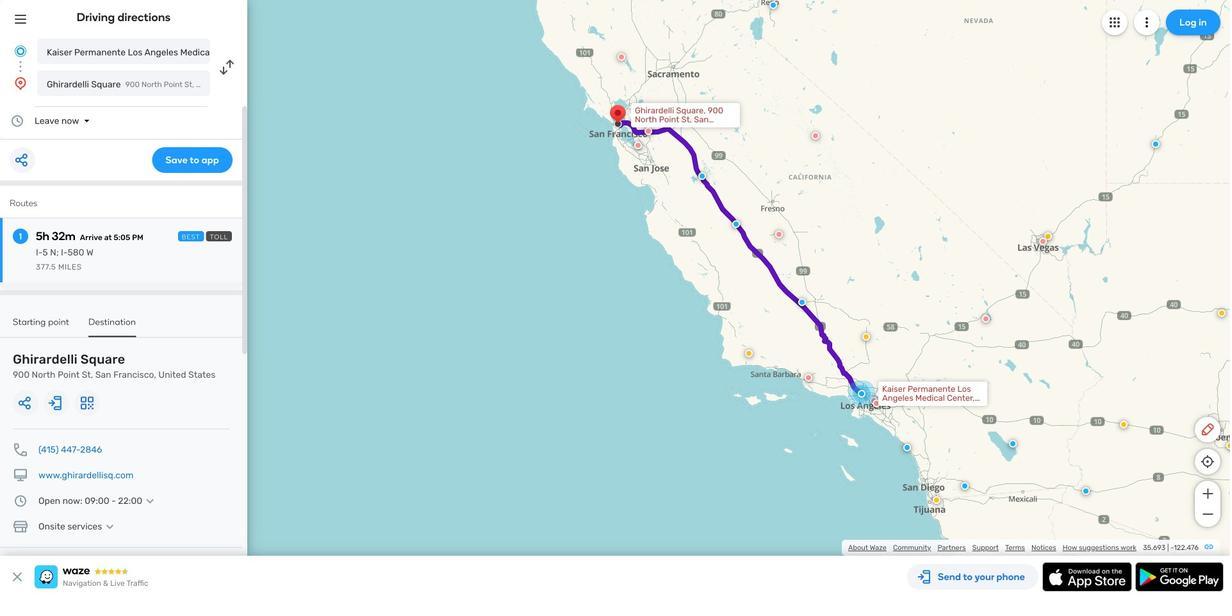 Task type: locate. For each thing, give the bounding box(es) containing it.
0 horizontal spatial police image
[[698, 172, 706, 180]]

road closed image
[[618, 53, 625, 61], [645, 128, 652, 135], [634, 142, 642, 149], [775, 231, 783, 238], [870, 397, 878, 405]]

hazard image
[[1044, 233, 1052, 240], [1218, 309, 1226, 317], [862, 333, 870, 341], [745, 350, 753, 358], [1226, 442, 1230, 450]]

chevron down image
[[142, 496, 158, 506]]

road closed image
[[812, 132, 819, 140], [805, 374, 812, 382], [873, 400, 880, 407]]

police image
[[770, 1, 777, 9], [732, 220, 740, 228], [798, 299, 806, 306], [903, 444, 911, 452]]

pencil image
[[1200, 422, 1215, 438]]

store image
[[13, 519, 28, 535]]

1 vertical spatial police image
[[698, 172, 706, 180]]

clock image
[[10, 113, 25, 129]]

current location image
[[13, 44, 28, 59]]

police image
[[1152, 140, 1160, 148], [698, 172, 706, 180]]

call image
[[13, 442, 28, 458]]

clock image
[[13, 494, 28, 509]]

location image
[[13, 76, 28, 91]]

1 vertical spatial road closed image
[[805, 374, 812, 382]]

zoom in image
[[1200, 486, 1216, 502]]

1 horizontal spatial police image
[[1152, 140, 1160, 148]]

chevron down image
[[102, 522, 118, 532]]



Task type: vqa. For each thing, say whether or not it's contained in the screenshot.
the left police icon
yes



Task type: describe. For each thing, give the bounding box(es) containing it.
2 vertical spatial road closed image
[[873, 400, 880, 407]]

computer image
[[13, 468, 28, 483]]

link image
[[1204, 542, 1214, 552]]

x image
[[10, 570, 25, 585]]

zoom out image
[[1200, 507, 1216, 522]]

0 vertical spatial road closed image
[[812, 132, 819, 140]]

0 vertical spatial police image
[[1152, 140, 1160, 148]]



